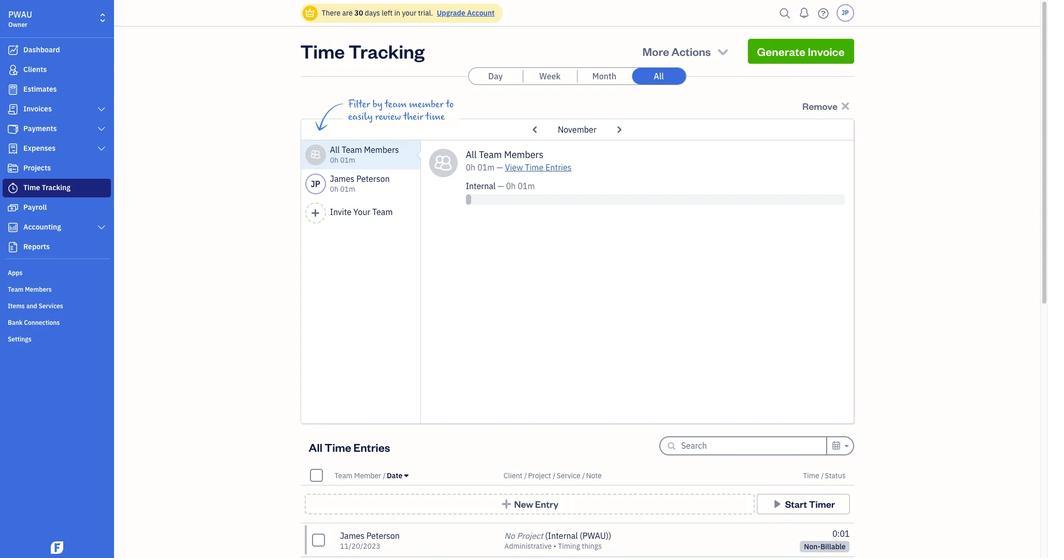 Task type: locate. For each thing, give the bounding box(es) containing it.
/
[[383, 471, 386, 481], [525, 471, 527, 481], [553, 471, 556, 481], [583, 471, 585, 481], [822, 471, 824, 481]]

settings link
[[3, 331, 111, 347]]

project inside the no project ( internal (pwau) ) administrative • timing things
[[517, 531, 544, 541]]

invoice image
[[7, 104, 19, 115]]

0h up invite
[[330, 185, 339, 194]]

0 vertical spatial project
[[528, 471, 551, 481]]

time / status
[[804, 471, 846, 481]]

1 horizontal spatial caretdown image
[[844, 440, 849, 453]]

upgrade
[[437, 8, 466, 18]]

plus image inside the invite your team button
[[311, 208, 320, 218]]

0 horizontal spatial jp
[[311, 179, 320, 189]]

chevron large down image inside expenses link
[[97, 145, 106, 153]]

3 chevron large down image from the top
[[97, 145, 106, 153]]

— left view
[[497, 162, 503, 173]]

entries
[[546, 162, 572, 173], [354, 440, 390, 455]]

all
[[654, 71, 664, 81], [330, 145, 340, 155], [466, 149, 477, 161], [309, 440, 323, 455]]

caretdown image right date
[[405, 472, 409, 480]]

01m inside 'all team members 0h 01m'
[[340, 156, 355, 165]]

0 vertical spatial james
[[330, 174, 355, 184]]

payments link
[[3, 120, 111, 138]]

team right 'your'
[[373, 207, 393, 217]]

2 vertical spatial chevron large down image
[[97, 145, 106, 153]]

0 vertical spatial chevron large down image
[[97, 105, 106, 114]]

all inside all team members 0h 01m — view time entries
[[466, 149, 477, 161]]

chevrondown image
[[716, 44, 731, 59]]

jp right go to help image
[[842, 9, 849, 17]]

0 horizontal spatial members
[[25, 286, 52, 294]]

time tracking down 30
[[301, 39, 425, 63]]

settings
[[8, 336, 32, 343]]

james up 11/20/2023
[[340, 531, 365, 541]]

time left status link
[[804, 471, 820, 481]]

search image
[[777, 5, 794, 21]]

2 horizontal spatial members
[[504, 149, 544, 161]]

team down apps
[[8, 286, 23, 294]]

trial.
[[418, 8, 433, 18]]

time tracking down the projects link
[[23, 183, 71, 192]]

chevron large down image down payments link on the left top of page
[[97, 145, 106, 153]]

2 chevron large down image from the top
[[97, 125, 106, 133]]

1 vertical spatial time tracking
[[23, 183, 71, 192]]

0 horizontal spatial entries
[[354, 440, 390, 455]]

apps
[[8, 269, 23, 277]]

time tracking link
[[3, 179, 111, 198]]

remove button
[[800, 98, 855, 115]]

time
[[426, 111, 445, 123]]

note
[[586, 471, 602, 481]]

chevron large down image up payments link on the left top of page
[[97, 105, 106, 114]]

peterson inside the james peterson 0h 01m
[[357, 174, 390, 184]]

jp inside dropdown button
[[842, 9, 849, 17]]

items and services link
[[3, 298, 111, 314]]

1 vertical spatial project
[[517, 531, 544, 541]]

peterson inside james peterson 11/20/2023
[[367, 531, 400, 541]]

project
[[528, 471, 551, 481], [517, 531, 544, 541]]

all team members 0h 01m — view time entries
[[466, 149, 572, 173]]

team
[[385, 99, 407, 110]]

expenses
[[23, 144, 56, 153]]

team inside main element
[[8, 286, 23, 294]]

/ left date
[[383, 471, 386, 481]]

— inside all team members 0h 01m — view time entries
[[497, 162, 503, 173]]

0h
[[330, 156, 339, 165], [466, 162, 476, 173], [506, 181, 516, 191], [330, 185, 339, 194]]

1 vertical spatial james
[[340, 531, 365, 541]]

upgrade account link
[[435, 8, 495, 18]]

chevron large down image up expenses link
[[97, 125, 106, 133]]

— down all team members 0h 01m — view time entries
[[498, 181, 504, 191]]

members up view
[[504, 149, 544, 161]]

1 vertical spatial plus image
[[501, 499, 513, 510]]

caretdown image
[[844, 440, 849, 453], [405, 472, 409, 480]]

project right client
[[528, 471, 551, 481]]

1 vertical spatial jp
[[311, 179, 320, 189]]

01m inside the james peterson 0h 01m
[[340, 185, 355, 194]]

/ left 'note'
[[583, 471, 585, 481]]

0 vertical spatial peterson
[[357, 174, 390, 184]]

start
[[786, 498, 808, 510]]

team member /
[[335, 471, 386, 481]]

time right view
[[525, 162, 544, 173]]

/ right client
[[525, 471, 527, 481]]

1 vertical spatial tracking
[[42, 183, 71, 192]]

invite your team button
[[301, 199, 421, 228]]

/ left status
[[822, 471, 824, 481]]

items and services
[[8, 302, 63, 310]]

status
[[825, 471, 846, 481]]

account
[[467, 8, 495, 18]]

project link
[[528, 471, 553, 481]]

estimates link
[[3, 80, 111, 99]]

1 horizontal spatial entries
[[546, 162, 572, 173]]

1 vertical spatial caretdown image
[[405, 472, 409, 480]]

services
[[39, 302, 63, 310]]

members inside 'all team members 0h 01m'
[[364, 145, 399, 155]]

01m up invite
[[340, 185, 355, 194]]

1 horizontal spatial internal
[[548, 531, 578, 541]]

01m down the "view time entries" button
[[518, 181, 535, 191]]

notifications image
[[796, 3, 813, 23]]

members up items and services
[[25, 286, 52, 294]]

caretdown image right calendar icon
[[844, 440, 849, 453]]

0 vertical spatial entries
[[546, 162, 572, 173]]

—
[[497, 162, 503, 173], [498, 181, 504, 191]]

client image
[[7, 65, 19, 75]]

tracking down the left
[[349, 39, 425, 63]]

chevron large down image
[[97, 105, 106, 114], [97, 125, 106, 133], [97, 145, 106, 153]]

projects link
[[3, 159, 111, 178]]

note link
[[586, 471, 602, 481]]

time inside main element
[[23, 183, 40, 192]]

there
[[322, 8, 341, 18]]

1 horizontal spatial plus image
[[501, 499, 513, 510]]

0 horizontal spatial internal
[[466, 181, 496, 191]]

peterson up 11/20/2023
[[367, 531, 400, 541]]

01m up internal — 0h 01m
[[478, 162, 495, 173]]

james inside the james peterson 0h 01m
[[330, 174, 355, 184]]

all for all team members 0h 01m — view time entries
[[466, 149, 477, 161]]

0 horizontal spatial caretdown image
[[405, 472, 409, 480]]

james for james peterson 11/20/2023
[[340, 531, 365, 541]]

jp
[[842, 9, 849, 17], [311, 179, 320, 189]]

1 horizontal spatial time tracking
[[301, 39, 425, 63]]

time up team member /
[[325, 440, 352, 455]]

0 horizontal spatial time tracking
[[23, 183, 71, 192]]

caretdown image inside date "link"
[[405, 472, 409, 480]]

0h up internal — 0h 01m
[[466, 162, 476, 173]]

members inside main element
[[25, 286, 52, 294]]

team
[[342, 145, 362, 155], [479, 149, 502, 161], [373, 207, 393, 217], [8, 286, 23, 294], [335, 471, 353, 481]]

tracking down the projects link
[[42, 183, 71, 192]]

owner
[[8, 21, 27, 29]]

project up administrative
[[517, 531, 544, 541]]

1 vertical spatial chevron large down image
[[97, 125, 106, 133]]

their
[[404, 111, 424, 123]]

peterson
[[357, 174, 390, 184], [367, 531, 400, 541]]

(
[[545, 531, 548, 541]]

james inside james peterson 11/20/2023
[[340, 531, 365, 541]]

11/20/2023
[[340, 542, 381, 551]]

time down there
[[301, 39, 345, 63]]

view
[[505, 162, 523, 173]]

are
[[342, 8, 353, 18]]

reports link
[[3, 238, 111, 257]]

time
[[301, 39, 345, 63], [525, 162, 544, 173], [23, 183, 40, 192], [325, 440, 352, 455], [804, 471, 820, 481]]

0 vertical spatial time tracking
[[301, 39, 425, 63]]

and
[[26, 302, 37, 310]]

1 horizontal spatial tracking
[[349, 39, 425, 63]]

plus image left new
[[501, 499, 513, 510]]

01m inside all team members 0h 01m — view time entries
[[478, 162, 495, 173]]

0 vertical spatial —
[[497, 162, 503, 173]]

0h down view
[[506, 181, 516, 191]]

times image
[[840, 100, 852, 112]]

0 vertical spatial internal
[[466, 181, 496, 191]]

entries up 'member'
[[354, 440, 390, 455]]

dashboard link
[[3, 41, 111, 60]]

members
[[364, 145, 399, 155], [504, 149, 544, 161], [25, 286, 52, 294]]

1 vertical spatial internal
[[548, 531, 578, 541]]

team down easily
[[342, 145, 362, 155]]

chevron large down image inside payments link
[[97, 125, 106, 133]]

filter by team member to easily review their time
[[348, 99, 454, 123]]

chevron large down image inside 'invoices' link
[[97, 105, 106, 114]]

team up internal — 0h 01m
[[479, 149, 502, 161]]

1 horizontal spatial members
[[364, 145, 399, 155]]

things
[[582, 542, 602, 551]]

/ left service
[[553, 471, 556, 481]]

days
[[365, 8, 380, 18]]

connections
[[24, 319, 60, 327]]

in
[[395, 8, 400, 18]]

james down 'all team members 0h 01m' on the left of page
[[330, 174, 355, 184]]

new entry button
[[305, 494, 755, 515]]

project image
[[7, 163, 19, 174]]

members inside all team members 0h 01m — view time entries
[[504, 149, 544, 161]]

team inside button
[[373, 207, 393, 217]]

0h inside the james peterson 0h 01m
[[330, 185, 339, 194]]

status link
[[825, 471, 846, 481]]

members for all team members 0h 01m — view time entries
[[504, 149, 544, 161]]

Search text field
[[682, 438, 827, 454]]

tracking inside main element
[[42, 183, 71, 192]]

1 chevron large down image from the top
[[97, 105, 106, 114]]

0 horizontal spatial tracking
[[42, 183, 71, 192]]

no
[[505, 531, 515, 541]]

time inside all team members 0h 01m — view time entries
[[525, 162, 544, 173]]

timer image
[[7, 183, 19, 193]]

1 horizontal spatial jp
[[842, 9, 849, 17]]

items
[[8, 302, 25, 310]]

internal up timing
[[548, 531, 578, 541]]

member
[[354, 471, 381, 481]]

plus image inside new entry button
[[501, 499, 513, 510]]

internal down all team members 0h 01m — view time entries
[[466, 181, 496, 191]]

entries down november
[[546, 162, 572, 173]]

team inside 'all team members 0h 01m'
[[342, 145, 362, 155]]

plus image left invite
[[311, 208, 320, 218]]

members down review
[[364, 145, 399, 155]]

0h right users image
[[330, 156, 339, 165]]

timer
[[810, 498, 836, 510]]

0:01 non-billable
[[805, 529, 850, 552]]

0 vertical spatial jp
[[842, 9, 849, 17]]

your
[[402, 8, 417, 18]]

plus image
[[311, 208, 320, 218], [501, 499, 513, 510]]

expenses link
[[3, 140, 111, 158]]

1 vertical spatial peterson
[[367, 531, 400, 541]]

non-
[[805, 543, 821, 552]]

internal
[[466, 181, 496, 191], [548, 531, 578, 541]]

accounting link
[[3, 218, 111, 237]]

filter
[[348, 99, 370, 110]]

left
[[382, 8, 393, 18]]

time right timer icon
[[23, 183, 40, 192]]

0h inside all team members 0h 01m — view time entries
[[466, 162, 476, 173]]

no project ( internal (pwau) ) administrative • timing things
[[505, 531, 612, 551]]

estimates
[[23, 85, 57, 94]]

peterson down 'all team members 0h 01m' on the left of page
[[357, 174, 390, 184]]

all inside 'all team members 0h 01m'
[[330, 145, 340, 155]]

01m up the james peterson 0h 01m on the top left of page
[[340, 156, 355, 165]]

invoices
[[23, 104, 52, 114]]

jp down users image
[[311, 179, 320, 189]]

0 vertical spatial plus image
[[311, 208, 320, 218]]

0 horizontal spatial plus image
[[311, 208, 320, 218]]



Task type: vqa. For each thing, say whether or not it's contained in the screenshot.
money icon
yes



Task type: describe. For each thing, give the bounding box(es) containing it.
time tracking inside main element
[[23, 183, 71, 192]]

client / project / service / note
[[504, 471, 602, 481]]

pwau owner
[[8, 9, 32, 29]]

go to help image
[[816, 5, 832, 21]]

to
[[446, 99, 454, 110]]

month link
[[578, 68, 632, 85]]

users image
[[310, 149, 321, 161]]

all for all time entries
[[309, 440, 323, 455]]

generate invoice button
[[748, 39, 855, 64]]

new
[[515, 498, 533, 510]]

clients link
[[3, 61, 111, 79]]

projects
[[23, 163, 51, 173]]

report image
[[7, 242, 19, 253]]

administrative
[[505, 542, 552, 551]]

james for james peterson 0h 01m
[[330, 174, 355, 184]]

bank connections
[[8, 319, 60, 327]]

service
[[557, 471, 581, 481]]

all team members 0h 01m
[[330, 145, 399, 165]]

generate invoice
[[758, 44, 845, 59]]

4 / from the left
[[583, 471, 585, 481]]

bank connections link
[[3, 315, 111, 330]]

members for all team members 0h 01m
[[364, 145, 399, 155]]

team members link
[[3, 282, 111, 297]]

start timer button
[[757, 494, 850, 515]]

3 / from the left
[[553, 471, 556, 481]]

service link
[[557, 471, 583, 481]]

invite
[[330, 207, 352, 217]]

pwau
[[8, 9, 32, 20]]

more
[[643, 44, 670, 59]]

james peterson 0h 01m
[[330, 174, 390, 194]]

freshbooks image
[[49, 542, 65, 554]]

invoice
[[808, 44, 845, 59]]

all time entries
[[309, 440, 390, 455]]

chevron large down image for invoices
[[97, 105, 106, 114]]

client
[[504, 471, 523, 481]]

5 / from the left
[[822, 471, 824, 481]]

date
[[387, 471, 403, 481]]

0:01
[[833, 529, 850, 539]]

team members
[[8, 286, 52, 294]]

internal — 0h 01m
[[466, 181, 535, 191]]

0 vertical spatial caretdown image
[[844, 440, 849, 453]]

clients
[[23, 65, 47, 74]]

date link
[[387, 471, 409, 481]]

start timer
[[786, 498, 836, 510]]

invoices link
[[3, 100, 111, 119]]

previous month image
[[529, 121, 543, 138]]

billable
[[821, 543, 846, 552]]

crown image
[[305, 8, 316, 18]]

view time entries button
[[505, 161, 572, 174]]

dashboard image
[[7, 45, 19, 55]]

payroll link
[[3, 199, 111, 217]]

day
[[489, 71, 503, 81]]

expense image
[[7, 144, 19, 154]]

team left 'member'
[[335, 471, 353, 481]]

internal inside the no project ( internal (pwau) ) administrative • timing things
[[548, 531, 578, 541]]

0 vertical spatial tracking
[[349, 39, 425, 63]]

0h inside 'all team members 0h 01m'
[[330, 156, 339, 165]]

1 vertical spatial —
[[498, 181, 504, 191]]

actions
[[672, 44, 711, 59]]

apps link
[[3, 265, 111, 281]]

chart image
[[7, 223, 19, 233]]

2 / from the left
[[525, 471, 527, 481]]

peterson for james peterson 0h 01m
[[357, 174, 390, 184]]

your
[[354, 207, 371, 217]]

there are 30 days left in your trial. upgrade account
[[322, 8, 495, 18]]

payroll
[[23, 203, 47, 212]]

new entry
[[515, 498, 559, 510]]

bank
[[8, 319, 23, 327]]

1 / from the left
[[383, 471, 386, 481]]

next month image
[[613, 121, 626, 138]]

dashboard
[[23, 45, 60, 54]]

timing
[[558, 542, 580, 551]]

chevron large down image for expenses
[[97, 145, 106, 153]]

calendar image
[[832, 440, 842, 452]]

week link
[[523, 68, 577, 85]]

james peterson 11/20/2023
[[340, 531, 400, 551]]

week
[[540, 71, 561, 81]]

remove
[[803, 100, 838, 112]]

jp button
[[837, 4, 855, 22]]

november
[[558, 124, 597, 135]]

time link
[[804, 471, 822, 481]]

easily
[[348, 111, 373, 123]]

money image
[[7, 203, 19, 213]]

play image
[[772, 499, 784, 510]]

accounting
[[23, 223, 61, 232]]

invite your team
[[330, 207, 393, 217]]

plus image for the invite your team button
[[311, 208, 320, 218]]

member
[[409, 99, 444, 110]]

review
[[375, 111, 401, 123]]

reports
[[23, 242, 50, 252]]

estimate image
[[7, 85, 19, 95]]

all for all team members 0h 01m
[[330, 145, 340, 155]]

day link
[[469, 68, 523, 85]]

peterson for james peterson 11/20/2023
[[367, 531, 400, 541]]

all for all
[[654, 71, 664, 81]]

more actions
[[643, 44, 711, 59]]

main element
[[0, 0, 140, 559]]

chevron large down image for payments
[[97, 125, 106, 133]]

all link
[[632, 68, 686, 85]]

1 vertical spatial entries
[[354, 440, 390, 455]]

(pwau)
[[580, 531, 609, 541]]

team inside all team members 0h 01m — view time entries
[[479, 149, 502, 161]]

payment image
[[7, 124, 19, 134]]

entries inside all team members 0h 01m — view time entries
[[546, 162, 572, 173]]

30
[[355, 8, 363, 18]]

chevron large down image
[[97, 224, 106, 232]]

payments
[[23, 124, 57, 133]]

plus image for new entry button
[[501, 499, 513, 510]]



